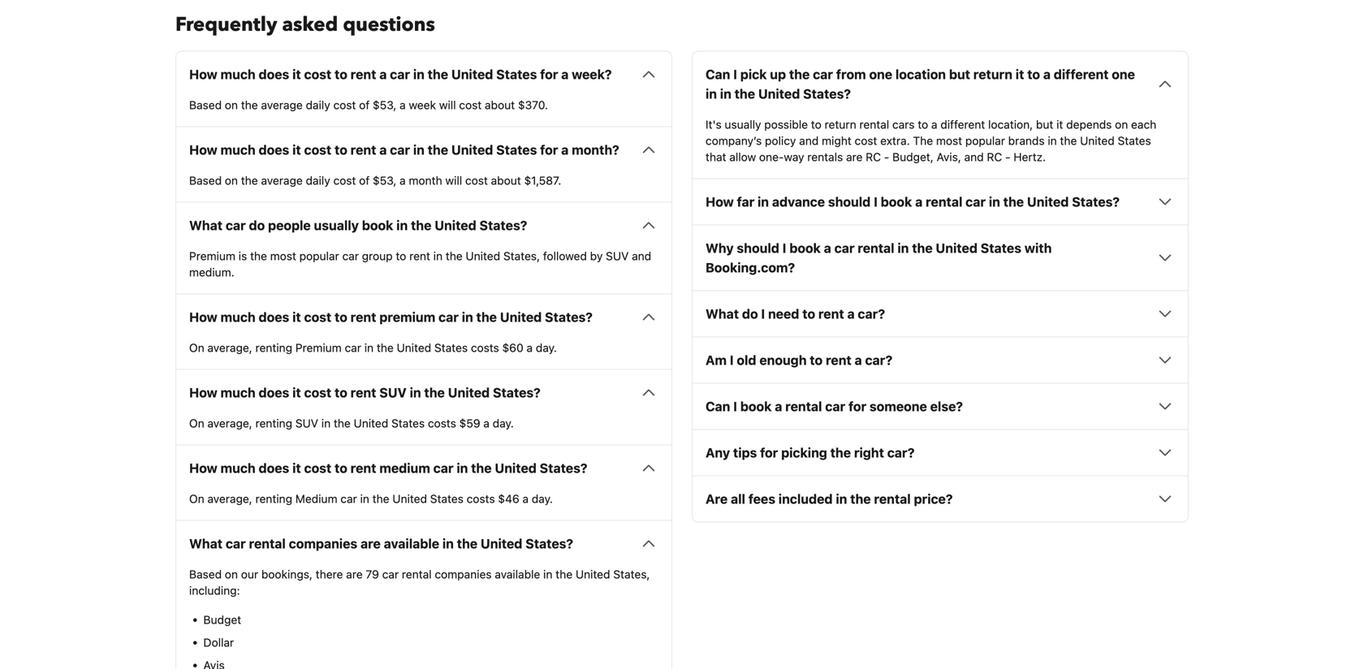 Task type: describe. For each thing, give the bounding box(es) containing it.
states up $370.
[[496, 66, 537, 82]]

right
[[854, 445, 884, 460]]

a up "based on the average daily cost of $53, a month will cost about $1,587." at the left top
[[379, 142, 387, 157]]

in inside why should i book a car rental in the united states with booking.com?
[[898, 240, 909, 256]]

average, for how much does it cost to rent premium car in the united states?
[[207, 341, 252, 354]]

rental inside the based on our bookings, there are 79 car rental companies available in the united states, including:
[[402, 567, 432, 581]]

budget,
[[893, 150, 934, 163]]

1 rc from the left
[[866, 150, 881, 163]]

else?
[[930, 399, 963, 414]]

united inside premium is the most popular car group to rent in the united states, followed by suv and medium.
[[466, 249, 500, 263]]

in inside premium is the most popular car group to rent in the united states, followed by suv and medium.
[[433, 249, 443, 263]]

policy
[[765, 134, 796, 147]]

how for how much does it cost to rent premium car in the united states?
[[189, 309, 217, 325]]

why should i book a car rental in the united states with booking.com?
[[706, 240, 1052, 275]]

dollar
[[203, 636, 234, 649]]

can i pick up the car from one location but return it to a different one in in the united states?
[[706, 66, 1135, 101]]

about for week?
[[485, 98, 515, 111]]

the inside the based on our bookings, there are 79 car rental companies available in the united states, including:
[[556, 567, 573, 581]]

the inside it's usually possible to return rental cars to a different location, but it depends on each company's policy and might cost extra. the most popular brands in the united states that allow one-way rentals are rc - budget, avis, and rc - hertz.
[[1060, 134, 1077, 147]]

are
[[706, 491, 728, 507]]

for up $1,587. on the left
[[540, 142, 558, 157]]

in inside how much does it cost to rent premium car in the united states? dropdown button
[[462, 309, 473, 325]]

does for how much does it cost to rent medium car in the united states?
[[259, 460, 289, 476]]

questions
[[343, 11, 435, 38]]

$46
[[498, 492, 519, 505]]

states? inside the can i pick up the car from one location but return it to a different one in in the united states?
[[803, 86, 851, 101]]

costs for premium
[[471, 341, 499, 354]]

rentals
[[808, 150, 843, 163]]

united inside the can i pick up the car from one location but return it to a different one in in the united states?
[[758, 86, 800, 101]]

it inside the can i pick up the car from one location but return it to a different one in in the united states?
[[1016, 66, 1024, 82]]

a inside how far in advance should i book a rental car in the united states? dropdown button
[[915, 194, 923, 209]]

2 - from the left
[[1005, 150, 1011, 163]]

states down how much does it cost to rent suv in the united states? dropdown button
[[391, 416, 425, 430]]

to right possible
[[811, 118, 822, 131]]

a left week
[[400, 98, 406, 111]]

for up $370.
[[540, 66, 558, 82]]

available inside the based on our bookings, there are 79 car rental companies available in the united states, including:
[[495, 567, 540, 581]]

based for how much does it cost to rent a car in the united states for a week?
[[189, 98, 222, 111]]

our
[[241, 567, 258, 581]]

does for how much does it cost to rent suv in the united states?
[[259, 385, 289, 400]]

price?
[[914, 491, 953, 507]]

should inside why should i book a car rental in the united states with booking.com?
[[737, 240, 780, 256]]

does for how much does it cost to rent a car in the united states for a month?
[[259, 142, 289, 157]]

bookings,
[[261, 567, 313, 581]]

car inside why should i book a car rental in the united states with booking.com?
[[835, 240, 855, 256]]

cars
[[893, 118, 915, 131]]

are all fees included in the rental price?
[[706, 491, 953, 507]]

to inside how much does it cost to rent suv in the united states? dropdown button
[[335, 385, 347, 400]]

what for what car rental companies are available in the united states?
[[189, 536, 223, 551]]

it's usually possible to return rental cars to a different location, but it depends on each company's policy and might cost extra. the most popular brands in the united states that allow one-way rentals are rc - budget, avis, and rc - hertz.
[[706, 118, 1157, 163]]

1 - from the left
[[884, 150, 890, 163]]

it for how much does it cost to rent a car in the united states for a month?
[[292, 142, 301, 157]]

cost up on average, renting suv in the united states costs $59 a day.
[[304, 385, 332, 400]]

to inside how much does it cost to rent medium car in the united states? dropdown button
[[335, 460, 347, 476]]

booking.com?
[[706, 260, 795, 275]]

how much does it cost to rent medium car in the united states? button
[[189, 458, 659, 478]]

rental inside it's usually possible to return rental cars to a different location, but it depends on each company's policy and might cost extra. the most popular brands in the united states that allow one-way rentals are rc - budget, avis, and rc - hertz.
[[860, 118, 889, 131]]

medium
[[295, 492, 337, 505]]

suv inside premium is the most popular car group to rent in the united states, followed by suv and medium.
[[606, 249, 629, 263]]

are inside the based on our bookings, there are 79 car rental companies available in the united states, including:
[[346, 567, 363, 581]]

does for how much does it cost to rent premium car in the united states?
[[259, 309, 289, 325]]

daily for how much does it cost to rent a car in the united states for a week?
[[306, 98, 330, 111]]

old
[[737, 352, 757, 368]]

cost down the asked
[[304, 66, 332, 82]]

a inside "what do i need to rent a car?" dropdown button
[[847, 306, 855, 321]]

can i book a rental car for someone else? button
[[706, 397, 1175, 416]]

return inside it's usually possible to return rental cars to a different location, but it depends on each company's policy and might cost extra. the most popular brands in the united states that allow one-way rentals are rc - budget, avis, and rc - hertz.
[[825, 118, 857, 131]]

1 one from the left
[[869, 66, 893, 82]]

what do i need to rent a car? button
[[706, 304, 1175, 323]]

can for can i pick up the car from one location but return it to a different one in in the united states?
[[706, 66, 730, 82]]

states down how much does it cost to rent medium car in the united states? dropdown button
[[430, 492, 464, 505]]

cost right week
[[459, 98, 482, 111]]

that
[[706, 150, 726, 163]]

does for how much does it cost to rent a car in the united states for a week?
[[259, 66, 289, 82]]

different inside it's usually possible to return rental cars to a different location, but it depends on each company's policy and might cost extra. the most popular brands in the united states that allow one-way rentals are rc - budget, avis, and rc - hertz.
[[941, 118, 985, 131]]

how for how much does it cost to rent a car in the united states for a month?
[[189, 142, 217, 157]]

i up why should i book a car rental in the united states with booking.com?
[[874, 194, 878, 209]]

about for month?
[[491, 174, 521, 187]]

1 vertical spatial day.
[[493, 416, 514, 430]]

in inside how much does it cost to rent a car in the united states for a week? dropdown button
[[413, 66, 425, 82]]

renting for how much does it cost to rent suv in the united states?
[[255, 416, 292, 430]]

most inside it's usually possible to return rental cars to a different location, but it depends on each company's policy and might cost extra. the most popular brands in the united states that allow one-way rentals are rc - budget, avis, and rc - hertz.
[[936, 134, 962, 147]]

tips
[[733, 445, 757, 460]]

states inside why should i book a car rental in the united states with booking.com?
[[981, 240, 1022, 256]]

car inside the based on our bookings, there are 79 car rental companies available in the united states, including:
[[382, 567, 399, 581]]

united inside it's usually possible to return rental cars to a different location, but it depends on each company's policy and might cost extra. the most popular brands in the united states that allow one-way rentals are rc - budget, avis, and rc - hertz.
[[1080, 134, 1115, 147]]

car inside how much does it cost to rent premium car in the united states? dropdown button
[[439, 309, 459, 325]]

depends
[[1066, 118, 1112, 131]]

it's
[[706, 118, 722, 131]]

to inside how much does it cost to rent premium car in the united states? dropdown button
[[335, 309, 347, 325]]

it inside it's usually possible to return rental cars to a different location, but it depends on each company's policy and might cost extra. the most popular brands in the united states that allow one-way rentals are rc - budget, avis, and rc - hertz.
[[1057, 118, 1063, 131]]

usually inside it's usually possible to return rental cars to a different location, but it depends on each company's policy and might cost extra. the most popular brands in the united states that allow one-way rentals are rc - budget, avis, and rc - hertz.
[[725, 118, 761, 131]]

what car rental companies are available in the united states? button
[[189, 534, 659, 553]]

usually inside dropdown button
[[314, 217, 359, 233]]

avis,
[[937, 150, 961, 163]]

a left month
[[400, 174, 406, 187]]

car inside how much does it cost to rent a car in the united states for a month? dropdown button
[[390, 142, 410, 157]]

all
[[731, 491, 745, 507]]

much for how much does it cost to rent a car in the united states for a month?
[[221, 142, 256, 157]]

average for how much does it cost to rent a car in the united states for a month?
[[261, 174, 303, 187]]

brands
[[1008, 134, 1045, 147]]

might
[[822, 134, 852, 147]]

but inside it's usually possible to return rental cars to a different location, but it depends on each company's policy and might cost extra. the most popular brands in the united states that allow one-way rentals are rc - budget, avis, and rc - hertz.
[[1036, 118, 1054, 131]]

car inside how far in advance should i book a rental car in the united states? dropdown button
[[966, 194, 986, 209]]

a inside why should i book a car rental in the united states with booking.com?
[[824, 240, 831, 256]]

any
[[706, 445, 730, 460]]

on average, renting premium car in the united states costs $60 a day.
[[189, 341, 557, 354]]

rent up based on the average daily cost of $53, a week will cost about $370.
[[351, 66, 376, 82]]

available inside what car rental companies are available in the united states? dropdown button
[[384, 536, 439, 551]]

there
[[316, 567, 343, 581]]

rental inside dropdown button
[[874, 491, 911, 507]]

cost right month
[[465, 174, 488, 187]]

what car do people usually book in the united states? button
[[189, 215, 659, 235]]

am i old enough to rent a car?
[[706, 352, 893, 368]]

what for what do i need to rent a car?
[[706, 306, 739, 321]]

in inside how much does it cost to rent a car in the united states for a month? dropdown button
[[413, 142, 425, 157]]

cost inside it's usually possible to return rental cars to a different location, but it depends on each company's policy and might cost extra. the most popular brands in the united states that allow one-way rentals are rc - budget, avis, and rc - hertz.
[[855, 134, 877, 147]]

based for what car rental companies are available in the united states?
[[189, 567, 222, 581]]

$370.
[[518, 98, 548, 111]]

0 horizontal spatial do
[[249, 217, 265, 233]]

included
[[779, 491, 833, 507]]

the inside dropdown button
[[471, 460, 492, 476]]

states down how much does it cost to rent premium car in the united states? dropdown button
[[434, 341, 468, 354]]

on for how much does it cost to rent suv in the united states?
[[189, 416, 204, 430]]

cost down how much does it cost to rent a car in the united states for a week?
[[333, 98, 356, 111]]

am
[[706, 352, 727, 368]]

company's
[[706, 134, 762, 147]]

frequently
[[175, 11, 277, 38]]

what do i need to rent a car?
[[706, 306, 885, 321]]

the inside why should i book a car rental in the united states with booking.com?
[[912, 240, 933, 256]]

in inside how much does it cost to rent suv in the united states? dropdown button
[[410, 385, 421, 400]]

with
[[1025, 240, 1052, 256]]

location
[[896, 66, 946, 82]]

any tips for picking the right car? button
[[706, 443, 1175, 462]]

to inside "what do i need to rent a car?" dropdown button
[[803, 306, 815, 321]]

a right '$60'
[[527, 341, 533, 354]]

car inside premium is the most popular car group to rent in the united states, followed by suv and medium.
[[342, 249, 359, 263]]

rental inside what car rental companies are available in the united states? dropdown button
[[249, 536, 286, 551]]

far
[[737, 194, 755, 209]]

is
[[239, 249, 247, 263]]

how much does it cost to rent suv in the united states? button
[[189, 383, 659, 402]]

rent inside premium is the most popular car group to rent in the united states, followed by suv and medium.
[[409, 249, 430, 263]]

medium.
[[189, 265, 234, 279]]

enough
[[760, 352, 807, 368]]

79
[[366, 567, 379, 581]]

can for can i book a rental car for someone else?
[[706, 399, 730, 414]]

much for how much does it cost to rent premium car in the united states?
[[221, 309, 256, 325]]

someone
[[870, 399, 927, 414]]

a left month?
[[561, 142, 569, 157]]

cost inside dropdown button
[[304, 460, 332, 476]]

popular inside premium is the most popular car group to rent in the united states, followed by suv and medium.
[[299, 249, 339, 263]]

by
[[590, 249, 603, 263]]

advance
[[772, 194, 825, 209]]

it for how much does it cost to rent premium car in the united states?
[[292, 309, 301, 325]]

what car do people usually book in the united states?
[[189, 217, 527, 233]]

up
[[770, 66, 786, 82]]

a right the $59
[[483, 416, 490, 430]]

car inside the can i pick up the car from one location but return it to a different one in in the united states?
[[813, 66, 833, 82]]

a up based on the average daily cost of $53, a week will cost about $370.
[[379, 66, 387, 82]]

cost up what car do people usually book in the united states?
[[333, 174, 356, 187]]

based on our bookings, there are 79 car rental companies available in the united states, including:
[[189, 567, 650, 597]]

month
[[409, 174, 442, 187]]

location,
[[988, 118, 1033, 131]]

pick
[[740, 66, 767, 82]]

how much does it cost to rent a car in the united states for a month?
[[189, 142, 619, 157]]

car inside how much does it cost to rent a car in the united states for a week? dropdown button
[[390, 66, 410, 82]]

different inside the can i pick up the car from one location but return it to a different one in in the united states?
[[1054, 66, 1109, 82]]

average, for how much does it cost to rent medium car in the united states?
[[207, 492, 252, 505]]

much for how much does it cost to rent suv in the united states?
[[221, 385, 256, 400]]

to inside premium is the most popular car group to rent in the united states, followed by suv and medium.
[[396, 249, 406, 263]]

cost up "based on the average daily cost of $53, a month will cost about $1,587." at the left top
[[304, 142, 332, 157]]

day. for how much does it cost to rent premium car in the united states?
[[536, 341, 557, 354]]

in inside the based on our bookings, there are 79 car rental companies available in the united states, including:
[[543, 567, 553, 581]]

to inside how much does it cost to rent a car in the united states for a week? dropdown button
[[335, 66, 347, 82]]

budget
[[203, 613, 241, 626]]

how far in advance should i book a rental car in the united states?
[[706, 194, 1120, 209]]

are all fees included in the rental price? button
[[706, 489, 1175, 509]]

$59
[[459, 416, 480, 430]]

based for how much does it cost to rent a car in the united states for a month?
[[189, 174, 222, 187]]

allow
[[730, 150, 756, 163]]

to inside am i old enough to rent a car? dropdown button
[[810, 352, 823, 368]]

i inside the can i pick up the car from one location but return it to a different one in in the united states?
[[734, 66, 737, 82]]

car inside can i book a rental car for someone else? dropdown button
[[825, 399, 846, 414]]

it for how much does it cost to rent a car in the united states for a week?
[[292, 66, 301, 82]]

on average, renting medium car in the united states costs $46 a day.
[[189, 492, 553, 505]]

premium inside premium is the most popular car group to rent in the united states, followed by suv and medium.
[[189, 249, 235, 263]]



Task type: locate. For each thing, give the bounding box(es) containing it.
1 renting from the top
[[255, 341, 292, 354]]

car? for what do i need to rent a car?
[[858, 306, 885, 321]]

2 horizontal spatial suv
[[606, 249, 629, 263]]

rent up on average, renting medium car in the united states costs $46 a day.
[[351, 460, 376, 476]]

different
[[1054, 66, 1109, 82], [941, 118, 985, 131]]

return up location,
[[974, 66, 1013, 82]]

most down the people
[[270, 249, 296, 263]]

0 vertical spatial can
[[706, 66, 730, 82]]

a down budget, at right top
[[915, 194, 923, 209]]

united inside dropdown button
[[495, 460, 537, 476]]

it inside how much does it cost to rent suv in the united states? dropdown button
[[292, 385, 301, 400]]

rental up the our
[[249, 536, 286, 551]]

1 vertical spatial can
[[706, 399, 730, 414]]

renting
[[255, 341, 292, 354], [255, 416, 292, 430], [255, 492, 292, 505]]

book inside why should i book a car rental in the united states with booking.com?
[[790, 240, 821, 256]]

0 horizontal spatial states,
[[503, 249, 540, 263]]

to inside how much does it cost to rent a car in the united states for a month? dropdown button
[[335, 142, 347, 157]]

available down "$46"
[[495, 567, 540, 581]]

a inside the can i pick up the car from one location but return it to a different one in in the united states?
[[1043, 66, 1051, 82]]

2 daily from the top
[[306, 174, 330, 187]]

1 horizontal spatial but
[[1036, 118, 1054, 131]]

4 does from the top
[[259, 385, 289, 400]]

of for how much does it cost to rent a car in the united states for a week?
[[359, 98, 370, 111]]

1 much from the top
[[221, 66, 256, 82]]

are left "79"
[[346, 567, 363, 581]]

and right the by
[[632, 249, 651, 263]]

any tips for picking the right car?
[[706, 445, 915, 460]]

costs left '$60'
[[471, 341, 499, 354]]

should inside dropdown button
[[828, 194, 871, 209]]

- down extra.
[[884, 150, 890, 163]]

costs
[[471, 341, 499, 354], [428, 416, 456, 430], [467, 492, 495, 505]]

week?
[[572, 66, 612, 82]]

0 vertical spatial costs
[[471, 341, 499, 354]]

to inside the can i pick up the car from one location but return it to a different one in in the united states?
[[1028, 66, 1040, 82]]

1 horizontal spatial available
[[495, 567, 540, 581]]

book inside how far in advance should i book a rental car in the united states? dropdown button
[[881, 194, 912, 209]]

1 vertical spatial renting
[[255, 416, 292, 430]]

car? right right
[[887, 445, 915, 460]]

available
[[384, 536, 439, 551], [495, 567, 540, 581]]

0 horizontal spatial but
[[949, 66, 970, 82]]

car inside how much does it cost to rent medium car in the united states? dropdown button
[[433, 460, 454, 476]]

to up on average, renting suv in the united states costs $59 a day.
[[335, 385, 347, 400]]

0 horizontal spatial -
[[884, 150, 890, 163]]

0 horizontal spatial companies
[[289, 536, 357, 551]]

can i book a rental car for someone else?
[[706, 399, 963, 414]]

1 vertical spatial car?
[[865, 352, 893, 368]]

and right avis,
[[964, 150, 984, 163]]

to
[[335, 66, 347, 82], [1028, 66, 1040, 82], [811, 118, 822, 131], [918, 118, 928, 131], [335, 142, 347, 157], [396, 249, 406, 263], [803, 306, 815, 321], [335, 309, 347, 325], [810, 352, 823, 368], [335, 385, 347, 400], [335, 460, 347, 476]]

a inside it's usually possible to return rental cars to a different location, but it depends on each company's policy and might cost extra. the most popular brands in the united states that allow one-way rentals are rc - budget, avis, and rc - hertz.
[[932, 118, 938, 131]]

renting for how much does it cost to rent premium car in the united states?
[[255, 341, 292, 354]]

on for how much does it cost to rent medium car in the united states?
[[189, 492, 204, 505]]

premium up medium. in the top left of the page
[[189, 249, 235, 263]]

0 horizontal spatial premium
[[189, 249, 235, 263]]

rental inside how far in advance should i book a rental car in the united states? dropdown button
[[926, 194, 963, 209]]

1 vertical spatial of
[[359, 174, 370, 187]]

2 rc from the left
[[987, 150, 1002, 163]]

rent right need at the top of page
[[819, 306, 844, 321]]

suv right the by
[[606, 249, 629, 263]]

what for what car do people usually book in the united states?
[[189, 217, 223, 233]]

2 average from the top
[[261, 174, 303, 187]]

a
[[379, 66, 387, 82], [561, 66, 569, 82], [1043, 66, 1051, 82], [400, 98, 406, 111], [932, 118, 938, 131], [379, 142, 387, 157], [561, 142, 569, 157], [400, 174, 406, 187], [915, 194, 923, 209], [824, 240, 831, 256], [847, 306, 855, 321], [527, 341, 533, 354], [855, 352, 862, 368], [775, 399, 782, 414], [483, 416, 490, 430], [523, 492, 529, 505]]

3 much from the top
[[221, 309, 256, 325]]

to up the
[[918, 118, 928, 131]]

one-
[[759, 150, 784, 163]]

in
[[413, 66, 425, 82], [706, 86, 717, 101], [720, 86, 732, 101], [1048, 134, 1057, 147], [413, 142, 425, 157], [758, 194, 769, 209], [989, 194, 1000, 209], [396, 217, 408, 233], [898, 240, 909, 256], [433, 249, 443, 263], [462, 309, 473, 325], [364, 341, 374, 354], [410, 385, 421, 400], [321, 416, 331, 430], [457, 460, 468, 476], [836, 491, 847, 507], [360, 492, 369, 505], [443, 536, 454, 551], [543, 567, 553, 581]]

suv down how much does it cost to rent suv in the united states?
[[295, 416, 318, 430]]

book inside can i book a rental car for someone else? dropdown button
[[740, 399, 772, 414]]

0 vertical spatial $53,
[[373, 98, 397, 111]]

daily up the people
[[306, 174, 330, 187]]

states, inside premium is the most popular car group to rent in the united states, followed by suv and medium.
[[503, 249, 540, 263]]

2 can from the top
[[706, 399, 730, 414]]

2 average, from the top
[[207, 416, 252, 430]]

suv
[[606, 249, 629, 263], [379, 385, 407, 400], [295, 416, 318, 430]]

1 $53, from the top
[[373, 98, 397, 111]]

2 vertical spatial suv
[[295, 416, 318, 430]]

1 based from the top
[[189, 98, 222, 111]]

2 $53, from the top
[[373, 174, 397, 187]]

2 horizontal spatial and
[[964, 150, 984, 163]]

$53, for week?
[[373, 98, 397, 111]]

car? for am i old enough to rent a car?
[[865, 352, 893, 368]]

companies down what car rental companies are available in the united states? dropdown button
[[435, 567, 492, 581]]

average for how much does it cost to rent a car in the united states for a week?
[[261, 98, 303, 111]]

$60
[[502, 341, 524, 354]]

how for how much does it cost to rent suv in the united states?
[[189, 385, 217, 400]]

i up tips
[[734, 399, 737, 414]]

1 vertical spatial premium
[[295, 341, 342, 354]]

am i old enough to rent a car? button
[[706, 350, 1175, 370]]

in inside what car rental companies are available in the united states? dropdown button
[[443, 536, 454, 551]]

in inside are all fees included in the rental price? dropdown button
[[836, 491, 847, 507]]

1 vertical spatial different
[[941, 118, 985, 131]]

how for how much does it cost to rent medium car in the united states?
[[189, 460, 217, 476]]

car inside what car do people usually book in the united states? dropdown button
[[226, 217, 246, 233]]

suv inside dropdown button
[[379, 385, 407, 400]]

3 renting from the top
[[255, 492, 292, 505]]

how much does it cost to rent medium car in the united states?
[[189, 460, 588, 476]]

1 does from the top
[[259, 66, 289, 82]]

0 vertical spatial and
[[799, 134, 819, 147]]

can
[[706, 66, 730, 82], [706, 399, 730, 414]]

1 horizontal spatial one
[[1112, 66, 1135, 82]]

1 vertical spatial most
[[270, 249, 296, 263]]

and up 'way'
[[799, 134, 819, 147]]

0 vertical spatial usually
[[725, 118, 761, 131]]

1 vertical spatial do
[[742, 306, 758, 321]]

1 vertical spatial will
[[445, 174, 462, 187]]

0 horizontal spatial one
[[869, 66, 893, 82]]

costs left "$46"
[[467, 492, 495, 505]]

what car rental companies are available in the united states?
[[189, 536, 573, 551]]

can inside dropdown button
[[706, 399, 730, 414]]

how for how far in advance should i book a rental car in the united states?
[[706, 194, 734, 209]]

a down why should i book a car rental in the united states with booking.com?
[[847, 306, 855, 321]]

in inside it's usually possible to return rental cars to a different location, but it depends on each company's policy and might cost extra. the most popular brands in the united states that allow one-way rentals are rc - budget, avis, and rc - hertz.
[[1048, 134, 1057, 147]]

picking
[[781, 445, 827, 460]]

1 vertical spatial average,
[[207, 416, 252, 430]]

popular
[[966, 134, 1005, 147], [299, 249, 339, 263]]

day.
[[536, 341, 557, 354], [493, 416, 514, 430], [532, 492, 553, 505]]

5 much from the top
[[221, 460, 256, 476]]

extra.
[[881, 134, 910, 147]]

2 vertical spatial based
[[189, 567, 222, 581]]

1 vertical spatial states,
[[613, 567, 650, 581]]

hertz.
[[1014, 150, 1046, 163]]

2 vertical spatial day.
[[532, 492, 553, 505]]

on for how much does it cost to rent a car in the united states for a month?
[[225, 174, 238, 187]]

popular down location,
[[966, 134, 1005, 147]]

for left someone
[[849, 399, 867, 414]]

0 horizontal spatial should
[[737, 240, 780, 256]]

people
[[268, 217, 311, 233]]

how inside dropdown button
[[189, 460, 217, 476]]

about left $1,587. on the left
[[491, 174, 521, 187]]

rental up the picking
[[785, 399, 822, 414]]

0 vertical spatial states,
[[503, 249, 540, 263]]

usually right the people
[[314, 217, 359, 233]]

states inside it's usually possible to return rental cars to a different location, but it depends on each company's policy and might cost extra. the most popular brands in the united states that allow one-way rentals are rc - budget, avis, and rc - hertz.
[[1118, 134, 1151, 147]]

of for how much does it cost to rent a car in the united states for a month?
[[359, 174, 370, 187]]

book down budget, at right top
[[881, 194, 912, 209]]

-
[[884, 150, 890, 163], [1005, 150, 1011, 163]]

it for how much does it cost to rent suv in the united states?
[[292, 385, 301, 400]]

much inside how much does it cost to rent suv in the united states? dropdown button
[[221, 385, 256, 400]]

2 vertical spatial car?
[[887, 445, 915, 460]]

1 horizontal spatial states,
[[613, 567, 650, 581]]

book down advance
[[790, 240, 821, 256]]

a left the week?
[[561, 66, 569, 82]]

much inside how much does it cost to rent premium car in the united states? dropdown button
[[221, 309, 256, 325]]

much inside how much does it cost to rent a car in the united states for a week? dropdown button
[[221, 66, 256, 82]]

rental
[[860, 118, 889, 131], [926, 194, 963, 209], [858, 240, 895, 256], [785, 399, 822, 414], [874, 491, 911, 507], [249, 536, 286, 551], [402, 567, 432, 581]]

based inside the based on our bookings, there are 79 car rental companies available in the united states, including:
[[189, 567, 222, 581]]

i left need at the top of page
[[761, 306, 765, 321]]

$53, for month?
[[373, 174, 397, 187]]

need
[[768, 306, 799, 321]]

2 much from the top
[[221, 142, 256, 157]]

rc
[[866, 150, 881, 163], [987, 150, 1002, 163]]

in inside how much does it cost to rent medium car in the united states? dropdown button
[[457, 460, 468, 476]]

can inside the can i pick up the car from one location but return it to a different one in in the united states?
[[706, 66, 730, 82]]

of
[[359, 98, 370, 111], [359, 174, 370, 187]]

0 vertical spatial renting
[[255, 341, 292, 354]]

1 horizontal spatial suv
[[379, 385, 407, 400]]

a up the
[[932, 118, 938, 131]]

and
[[799, 134, 819, 147], [964, 150, 984, 163], [632, 249, 651, 263]]

1 horizontal spatial premium
[[295, 341, 342, 354]]

i inside why should i book a car rental in the united states with booking.com?
[[783, 240, 786, 256]]

return inside the can i pick up the car from one location but return it to a different one in in the united states?
[[974, 66, 1013, 82]]

including:
[[189, 584, 240, 597]]

month?
[[572, 142, 619, 157]]

1 vertical spatial average
[[261, 174, 303, 187]]

1 horizontal spatial do
[[742, 306, 758, 321]]

1 on from the top
[[189, 341, 204, 354]]

states left with at right top
[[981, 240, 1022, 256]]

of up what car do people usually book in the united states?
[[359, 174, 370, 187]]

premium
[[379, 309, 436, 325]]

will right week
[[439, 98, 456, 111]]

1 vertical spatial daily
[[306, 174, 330, 187]]

followed
[[543, 249, 587, 263]]

much inside how much does it cost to rent a car in the united states for a month? dropdown button
[[221, 142, 256, 157]]

how much does it cost to rent a car in the united states for a week?
[[189, 66, 612, 82]]

book up 'group' in the top of the page
[[362, 217, 393, 233]]

states,
[[503, 249, 540, 263], [613, 567, 650, 581]]

5 does from the top
[[259, 460, 289, 476]]

car? inside dropdown button
[[858, 306, 885, 321]]

based on the average daily cost of $53, a month will cost about $1,587.
[[189, 174, 561, 187]]

in inside what car do people usually book in the united states? dropdown button
[[396, 217, 408, 233]]

i left pick
[[734, 66, 737, 82]]

are inside what car rental companies are available in the united states? dropdown button
[[361, 536, 381, 551]]

states up $1,587. on the left
[[496, 142, 537, 157]]

daily for how much does it cost to rent a car in the united states for a month?
[[306, 174, 330, 187]]

0 vertical spatial do
[[249, 217, 265, 233]]

2 vertical spatial and
[[632, 249, 651, 263]]

0 vertical spatial return
[[974, 66, 1013, 82]]

0 vertical spatial different
[[1054, 66, 1109, 82]]

book inside what car do people usually book in the united states? dropdown button
[[362, 217, 393, 233]]

1 vertical spatial what
[[706, 306, 739, 321]]

0 vertical spatial companies
[[289, 536, 357, 551]]

1 vertical spatial popular
[[299, 249, 339, 263]]

on for how much does it cost to rent premium car in the united states?
[[189, 341, 204, 354]]

0 horizontal spatial suv
[[295, 416, 318, 430]]

book down old
[[740, 399, 772, 414]]

1 vertical spatial are
[[361, 536, 381, 551]]

rental up extra.
[[860, 118, 889, 131]]

0 vertical spatial about
[[485, 98, 515, 111]]

3 on from the top
[[189, 492, 204, 505]]

i
[[734, 66, 737, 82], [874, 194, 878, 209], [783, 240, 786, 256], [761, 306, 765, 321], [730, 352, 734, 368], [734, 399, 737, 414]]

one
[[869, 66, 893, 82], [1112, 66, 1135, 82]]

but inside the can i pick up the car from one location but return it to a different one in in the united states?
[[949, 66, 970, 82]]

1 horizontal spatial return
[[974, 66, 1013, 82]]

rent inside dropdown button
[[826, 352, 852, 368]]

1 horizontal spatial popular
[[966, 134, 1005, 147]]

are up "79"
[[361, 536, 381, 551]]

0 vertical spatial day.
[[536, 341, 557, 354]]

does inside dropdown button
[[259, 460, 289, 476]]

a inside am i old enough to rent a car? dropdown button
[[855, 352, 862, 368]]

0 vertical spatial average
[[261, 98, 303, 111]]

on for what car rental companies are available in the united states?
[[225, 567, 238, 581]]

0 horizontal spatial popular
[[299, 249, 339, 263]]

1 horizontal spatial usually
[[725, 118, 761, 131]]

way
[[784, 150, 804, 163]]

i left old
[[730, 352, 734, 368]]

1 vertical spatial on
[[189, 416, 204, 430]]

rent inside dropdown button
[[351, 460, 376, 476]]

how for how much does it cost to rent a car in the united states for a week?
[[189, 66, 217, 82]]

2 does from the top
[[259, 142, 289, 157]]

0 vertical spatial but
[[949, 66, 970, 82]]

0 horizontal spatial usually
[[314, 217, 359, 233]]

how much does it cost to rent premium car in the united states?
[[189, 309, 593, 325]]

popular inside it's usually possible to return rental cars to a different location, but it depends on each company's policy and might cost extra. the most popular brands in the united states that allow one-way rentals are rc - budget, avis, and rc - hertz.
[[966, 134, 1005, 147]]

for right tips
[[760, 445, 778, 460]]

companies inside the based on our bookings, there are 79 car rental companies available in the united states, including:
[[435, 567, 492, 581]]

2 one from the left
[[1112, 66, 1135, 82]]

much
[[221, 66, 256, 82], [221, 142, 256, 157], [221, 309, 256, 325], [221, 385, 256, 400], [221, 460, 256, 476]]

rent down what car do people usually book in the united states? dropdown button
[[409, 249, 430, 263]]

do left the people
[[249, 217, 265, 233]]

do left need at the top of page
[[742, 306, 758, 321]]

0 horizontal spatial rc
[[866, 150, 881, 163]]

1 of from the top
[[359, 98, 370, 111]]

most up avis,
[[936, 134, 962, 147]]

most inside premium is the most popular car group to rent in the united states, followed by suv and medium.
[[270, 249, 296, 263]]

0 vertical spatial based
[[189, 98, 222, 111]]

day. right "$46"
[[532, 492, 553, 505]]

to up medium at the left of page
[[335, 460, 347, 476]]

how
[[189, 66, 217, 82], [189, 142, 217, 157], [706, 194, 734, 209], [189, 309, 217, 325], [189, 385, 217, 400], [189, 460, 217, 476]]

on
[[225, 98, 238, 111], [1115, 118, 1128, 131], [225, 174, 238, 187], [225, 567, 238, 581]]

0 horizontal spatial different
[[941, 118, 985, 131]]

how far in advance should i book a rental car in the united states? button
[[706, 192, 1175, 211]]

different up avis,
[[941, 118, 985, 131]]

much for how much does it cost to rent medium car in the united states?
[[221, 460, 256, 476]]

average, for how much does it cost to rent suv in the united states?
[[207, 416, 252, 430]]

premium up how much does it cost to rent suv in the united states?
[[295, 341, 342, 354]]

a right "$46"
[[523, 492, 529, 505]]

premium is the most popular car group to rent in the united states, followed by suv and medium.
[[189, 249, 651, 279]]

united inside why should i book a car rental in the united states with booking.com?
[[936, 240, 978, 256]]

1 horizontal spatial -
[[1005, 150, 1011, 163]]

and inside premium is the most popular car group to rent in the united states, followed by suv and medium.
[[632, 249, 651, 263]]

0 vertical spatial what
[[189, 217, 223, 233]]

why should i book a car rental in the united states with booking.com? button
[[706, 238, 1175, 277]]

rental down avis,
[[926, 194, 963, 209]]

states down each
[[1118, 134, 1151, 147]]

0 vertical spatial of
[[359, 98, 370, 111]]

on inside it's usually possible to return rental cars to a different location, but it depends on each company's policy and might cost extra. the most popular brands in the united states that allow one-way rentals are rc - budget, avis, and rc - hertz.
[[1115, 118, 1128, 131]]

0 horizontal spatial most
[[270, 249, 296, 263]]

on
[[189, 341, 204, 354], [189, 416, 204, 430], [189, 492, 204, 505]]

1 vertical spatial costs
[[428, 416, 456, 430]]

to up location,
[[1028, 66, 1040, 82]]

it inside how much does it cost to rent premium car in the united states? dropdown button
[[292, 309, 301, 325]]

from
[[836, 66, 866, 82]]

states, inside the based on our bookings, there are 79 car rental companies available in the united states, including:
[[613, 567, 650, 581]]

1 vertical spatial and
[[964, 150, 984, 163]]

1 average from the top
[[261, 98, 303, 111]]

rent up 'on average, renting premium car in the united states costs $60 a day.'
[[351, 309, 376, 325]]

popular down the people
[[299, 249, 339, 263]]

medium
[[379, 460, 430, 476]]

1 horizontal spatial different
[[1054, 66, 1109, 82]]

0 horizontal spatial available
[[384, 536, 439, 551]]

2 renting from the top
[[255, 416, 292, 430]]

much for how much does it cost to rent a car in the united states for a week?
[[221, 66, 256, 82]]

0 vertical spatial daily
[[306, 98, 330, 111]]

on for how much does it cost to rent a car in the united states for a week?
[[225, 98, 238, 111]]

on average, renting suv in the united states costs $59 a day.
[[189, 416, 514, 430]]

rc down extra.
[[866, 150, 881, 163]]

0 vertical spatial suv
[[606, 249, 629, 263]]

costs for medium
[[467, 492, 495, 505]]

can left pick
[[706, 66, 730, 82]]

why
[[706, 240, 734, 256]]

each
[[1131, 118, 1157, 131]]

2 vertical spatial are
[[346, 567, 363, 581]]

frequently asked questions
[[175, 11, 435, 38]]

0 vertical spatial car?
[[858, 306, 885, 321]]

rent up on average, renting suv in the united states costs $59 a day.
[[351, 385, 376, 400]]

day. right '$60'
[[536, 341, 557, 354]]

asked
[[282, 11, 338, 38]]

0 vertical spatial popular
[[966, 134, 1005, 147]]

$53, down how much does it cost to rent a car in the united states for a week?
[[373, 98, 397, 111]]

1 vertical spatial available
[[495, 567, 540, 581]]

2 vertical spatial what
[[189, 536, 223, 551]]

costs left the $59
[[428, 416, 456, 430]]

2 vertical spatial renting
[[255, 492, 292, 505]]

a inside can i book a rental car for someone else? dropdown button
[[775, 399, 782, 414]]

0 vertical spatial average,
[[207, 341, 252, 354]]

renting for how much does it cost to rent medium car in the united states?
[[255, 492, 292, 505]]

based on the average daily cost of $53, a week will cost about $370.
[[189, 98, 548, 111]]

2 vertical spatial costs
[[467, 492, 495, 505]]

1 vertical spatial usually
[[314, 217, 359, 233]]

rental down the how far in advance should i book a rental car in the united states?
[[858, 240, 895, 256]]

day. right the $59
[[493, 416, 514, 430]]

fees
[[749, 491, 776, 507]]

companies up there
[[289, 536, 357, 551]]

book
[[881, 194, 912, 209], [362, 217, 393, 233], [790, 240, 821, 256], [740, 399, 772, 414]]

1 horizontal spatial and
[[799, 134, 819, 147]]

about
[[485, 98, 515, 111], [491, 174, 521, 187]]

1 horizontal spatial companies
[[435, 567, 492, 581]]

1 can from the top
[[706, 66, 730, 82]]

should right advance
[[828, 194, 871, 209]]

3 average, from the top
[[207, 492, 252, 505]]

a down advance
[[824, 240, 831, 256]]

week
[[409, 98, 436, 111]]

1 daily from the top
[[306, 98, 330, 111]]

3 based from the top
[[189, 567, 222, 581]]

rental inside can i book a rental car for someone else? dropdown button
[[785, 399, 822, 414]]

but right 'location'
[[949, 66, 970, 82]]

the
[[913, 134, 933, 147]]

cost
[[304, 66, 332, 82], [333, 98, 356, 111], [459, 98, 482, 111], [855, 134, 877, 147], [304, 142, 332, 157], [333, 174, 356, 187], [465, 174, 488, 187], [304, 309, 332, 325], [304, 385, 332, 400], [304, 460, 332, 476]]

how much does it cost to rent a car in the united states for a week? button
[[189, 64, 659, 84]]

to up 'on average, renting premium car in the united states costs $60 a day.'
[[335, 309, 347, 325]]

4 much from the top
[[221, 385, 256, 400]]

2 based from the top
[[189, 174, 222, 187]]

cost left extra.
[[855, 134, 877, 147]]

states? inside dropdown button
[[540, 460, 588, 476]]

will for month?
[[445, 174, 462, 187]]

i up booking.com?
[[783, 240, 786, 256]]

1 vertical spatial based
[[189, 174, 222, 187]]

rental inside why should i book a car rental in the united states with booking.com?
[[858, 240, 895, 256]]

day. for how much does it cost to rent medium car in the united states?
[[532, 492, 553, 505]]

companies inside dropdown button
[[289, 536, 357, 551]]

1 horizontal spatial most
[[936, 134, 962, 147]]

2 of from the top
[[359, 174, 370, 187]]

cost up 'on average, renting premium car in the united states costs $60 a day.'
[[304, 309, 332, 325]]

premium
[[189, 249, 235, 263], [295, 341, 342, 354]]

1 horizontal spatial rc
[[987, 150, 1002, 163]]

2 vertical spatial average,
[[207, 492, 252, 505]]

to right 'group' in the top of the page
[[396, 249, 406, 263]]

1 horizontal spatial should
[[828, 194, 871, 209]]

0 vertical spatial are
[[846, 150, 863, 163]]

to right enough
[[810, 352, 823, 368]]

0 horizontal spatial return
[[825, 118, 857, 131]]

0 vertical spatial premium
[[189, 249, 235, 263]]

what
[[189, 217, 223, 233], [706, 306, 739, 321], [189, 536, 223, 551]]

2 vertical spatial on
[[189, 492, 204, 505]]

car inside what car rental companies are available in the united states? dropdown button
[[226, 536, 246, 551]]

it for how much does it cost to rent medium car in the united states?
[[292, 460, 301, 476]]

1 vertical spatial should
[[737, 240, 780, 256]]

for inside dropdown button
[[760, 445, 778, 460]]

3 does from the top
[[259, 309, 289, 325]]

0 vertical spatial available
[[384, 536, 439, 551]]

states?
[[803, 86, 851, 101], [1072, 194, 1120, 209], [480, 217, 527, 233], [545, 309, 593, 325], [493, 385, 541, 400], [540, 460, 588, 476], [526, 536, 573, 551]]

will for week?
[[439, 98, 456, 111]]

how much does it cost to rent suv in the united states?
[[189, 385, 541, 400]]

about left $370.
[[485, 98, 515, 111]]

0 horizontal spatial and
[[632, 249, 651, 263]]

0 vertical spatial most
[[936, 134, 962, 147]]

2 on from the top
[[189, 416, 204, 430]]

1 vertical spatial about
[[491, 174, 521, 187]]

are
[[846, 150, 863, 163], [361, 536, 381, 551], [346, 567, 363, 581]]

united inside the based on our bookings, there are 79 car rental companies available in the united states, including:
[[576, 567, 610, 581]]

to up "based on the average daily cost of $53, a month will cost about $1,587." at the left top
[[335, 142, 347, 157]]

1 average, from the top
[[207, 341, 252, 354]]

available up the based on our bookings, there are 79 car rental companies available in the united states, including: in the bottom of the page
[[384, 536, 439, 551]]

much inside how much does it cost to rent medium car in the united states? dropdown button
[[221, 460, 256, 476]]

can i pick up the car from one location but return it to a different one in in the united states? button
[[706, 64, 1175, 103]]

but up brands
[[1036, 118, 1054, 131]]

rent up "based on the average daily cost of $53, a month will cost about $1,587." at the left top
[[351, 142, 376, 157]]

$53, down how much does it cost to rent a car in the united states for a month?
[[373, 174, 397, 187]]

does
[[259, 66, 289, 82], [259, 142, 289, 157], [259, 309, 289, 325], [259, 385, 289, 400], [259, 460, 289, 476]]

are inside it's usually possible to return rental cars to a different location, but it depends on each company's policy and might cost extra. the most popular brands in the united states that allow one-way rentals are rc - budget, avis, and rc - hertz.
[[846, 150, 863, 163]]

possible
[[764, 118, 808, 131]]

rent up can i book a rental car for someone else?
[[826, 352, 852, 368]]

1 vertical spatial but
[[1036, 118, 1054, 131]]

what up medium. in the top left of the page
[[189, 217, 223, 233]]

how much does it cost to rent premium car in the united states? button
[[189, 307, 659, 327]]

0 vertical spatial should
[[828, 194, 871, 209]]



Task type: vqa. For each thing, say whether or not it's contained in the screenshot.
'27-' related to Hotels
no



